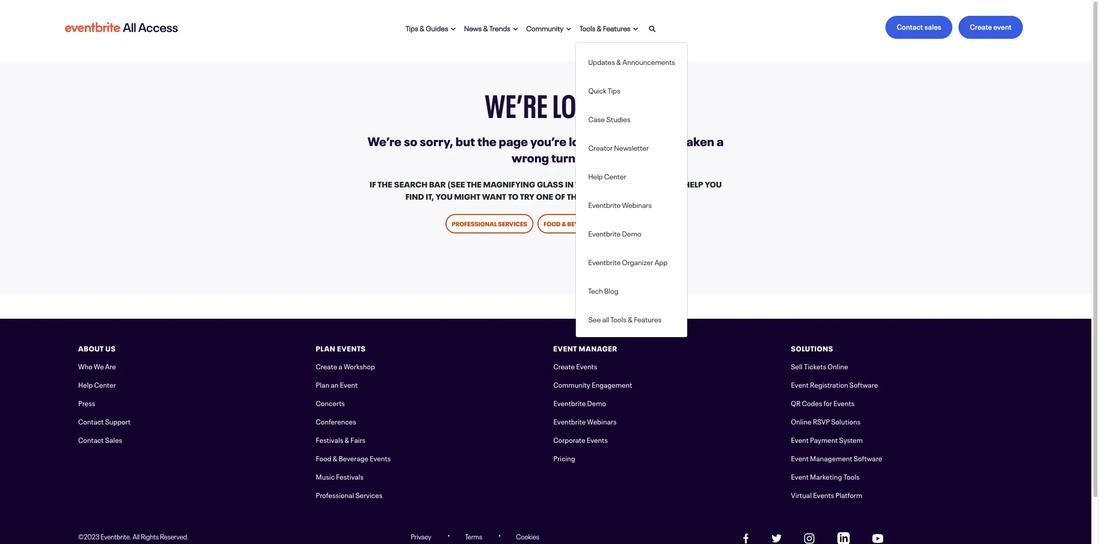 Task type: vqa. For each thing, say whether or not it's contained in the screenshot.
8:00pm corresponding to 15
no



Task type: describe. For each thing, give the bounding box(es) containing it.
online rsvp solutions link
[[791, 416, 861, 426]]

app
[[655, 256, 668, 267]]

system
[[839, 434, 863, 445]]

music
[[316, 471, 335, 481]]

help
[[684, 177, 703, 190]]

1 vertical spatial a
[[339, 361, 342, 371]]

you're
[[530, 131, 567, 149]]

qr
[[791, 398, 801, 408]]

create event link
[[959, 16, 1023, 39]]

these
[[567, 190, 592, 202]]

privacy
[[411, 531, 431, 541]]

community engagement link
[[553, 379, 632, 389]]

case studies
[[588, 113, 631, 123]]

event marketing tools link
[[791, 471, 860, 481]]

create for create a workshop
[[316, 361, 337, 371]]

1 vertical spatial eventbrite webinars link
[[553, 416, 617, 426]]

about
[[78, 343, 104, 353]]

are
[[105, 361, 116, 371]]

contact sales
[[897, 21, 941, 31]]

0 horizontal spatial help center link
[[78, 379, 116, 389]]

pricing link
[[553, 453, 575, 463]]

if
[[370, 177, 376, 190]]

1 horizontal spatial help center link
[[576, 166, 688, 185]]

plan an event link
[[316, 379, 358, 389]]

webinars for the bottom the eventbrite webinars "link"
[[587, 416, 617, 426]]

0 vertical spatial festivals
[[316, 434, 343, 445]]

0 horizontal spatial help
[[78, 379, 93, 389]]

create event
[[970, 21, 1012, 31]]

eventbrite.
[[101, 531, 132, 541]]

we
[[94, 361, 104, 371]]

create a workshop link
[[316, 361, 375, 371]]

event payment system link
[[791, 434, 863, 445]]

corporate events link
[[553, 434, 608, 445]]

popular
[[593, 190, 631, 202]]

all
[[602, 314, 609, 324]]

sell tickets online link
[[791, 361, 848, 371]]

eventbrite up corporate
[[553, 416, 586, 426]]

event for event manager
[[553, 343, 577, 353]]

privacy link
[[411, 531, 431, 541]]

terms
[[465, 531, 482, 541]]

food & beverage link
[[538, 214, 605, 234]]

music festivals link
[[316, 471, 364, 481]]

trends
[[490, 22, 511, 32]]

& for features
[[597, 22, 602, 32]]

tips & guides
[[406, 22, 448, 32]]

corporate
[[553, 434, 585, 445]]

0 vertical spatial eventbrite demo
[[588, 228, 642, 238]]

food for food & beverage events
[[316, 453, 331, 463]]

events for plan events
[[337, 343, 366, 353]]

announcements
[[623, 56, 675, 66]]

guides
[[426, 22, 448, 32]]

search
[[394, 177, 428, 190]]

0 horizontal spatial you
[[436, 190, 453, 202]]

eventbrite webinars for the bottom the eventbrite webinars "link"
[[553, 416, 617, 426]]

tools & features link
[[576, 16, 642, 39]]

1 vertical spatial festivals
[[336, 471, 364, 481]]

sell tickets online
[[791, 361, 848, 371]]

an
[[331, 379, 339, 389]]

see
[[588, 314, 601, 324]]

arrow image
[[451, 27, 456, 31]]

1 horizontal spatial help
[[588, 170, 603, 181]]

& for trends
[[483, 22, 488, 32]]

eventbrite down navigation)
[[588, 199, 621, 209]]

if the search bar (see the magnifying glass in the navigation) doesn't help you find it, you might want to try one of these popular categories:
[[370, 177, 722, 202]]

& for beverage
[[333, 453, 337, 463]]

event management software
[[791, 453, 882, 463]]

the right (see
[[467, 177, 482, 190]]

newsletter
[[614, 142, 649, 152]]

pricing
[[553, 453, 575, 463]]

contact for contact support
[[78, 416, 104, 426]]

manager
[[579, 343, 618, 353]]

1 horizontal spatial features
[[634, 314, 662, 324]]

software for event registration software
[[850, 379, 878, 389]]

arrow image for news & trends
[[513, 27, 518, 31]]

creator newsletter
[[588, 142, 649, 152]]

case studies link
[[576, 109, 688, 128]]

tools for event marketing tools
[[843, 471, 860, 481]]

fairs
[[350, 434, 366, 445]]

wrong
[[512, 148, 549, 166]]

eventbrite for the bottom eventbrite demo link
[[553, 398, 586, 408]]

concerts link
[[316, 398, 345, 408]]

creator newsletter link
[[576, 138, 688, 156]]

0 vertical spatial eventbrite demo link
[[576, 224, 688, 242]]

virtual events platform link
[[791, 490, 862, 500]]

(see
[[448, 177, 465, 190]]

0 horizontal spatial online
[[791, 416, 812, 426]]

1 vertical spatial for
[[824, 398, 832, 408]]

food & beverage events
[[316, 453, 391, 463]]

1 horizontal spatial help center
[[588, 170, 626, 181]]

1 horizontal spatial tips
[[608, 85, 620, 95]]

event for event payment system
[[791, 434, 809, 445]]

beverage
[[339, 453, 368, 463]]

for inside the we're so sorry, but the page you're looking for must've taken a wrong turn.
[[614, 131, 631, 149]]

logo eventbrite image
[[63, 18, 179, 37]]

doesn't
[[647, 177, 682, 190]]

conferences
[[316, 416, 356, 426]]

festivals & fairs
[[316, 434, 366, 445]]

qr codes for events link
[[791, 398, 855, 408]]

1 horizontal spatial you
[[705, 177, 722, 190]]

festivals & fairs link
[[316, 434, 366, 445]]

quick tips link
[[576, 80, 688, 99]]

must've
[[633, 131, 679, 149]]

event manager
[[553, 343, 618, 353]]

payment
[[810, 434, 838, 445]]

create a workshop
[[316, 361, 375, 371]]

a inside the we're so sorry, but the page you're looking for must've taken a wrong turn.
[[717, 131, 724, 149]]

events down event registration software link on the bottom right of the page
[[834, 398, 855, 408]]

arrow image for tools & features
[[633, 27, 638, 31]]

community engagement
[[553, 379, 632, 389]]

updates & announcements link
[[576, 52, 688, 70]]

event marketing tools
[[791, 471, 860, 481]]

looking
[[569, 131, 612, 149]]

organizer
[[622, 256, 653, 267]]

©2023
[[78, 531, 99, 541]]

plan for plan an event
[[316, 379, 329, 389]]

eventbrite organizer app link
[[576, 252, 688, 271]]

demo for top eventbrite demo link
[[622, 228, 642, 238]]

demo for the bottom eventbrite demo link
[[587, 398, 606, 408]]

0 horizontal spatial features
[[603, 22, 631, 32]]

the right if
[[378, 177, 393, 190]]

1 vertical spatial solutions
[[831, 416, 861, 426]]

events for virtual events platform
[[813, 490, 834, 500]]

professional services link
[[316, 490, 382, 500]]

contact support link
[[78, 416, 131, 426]]

we're lost.
[[485, 79, 607, 126]]

event for event marketing tools
[[791, 471, 809, 481]]

food for food & beverage
[[544, 219, 561, 228]]

facebook image
[[744, 534, 749, 544]]

software for event management software
[[854, 453, 882, 463]]

& for guides
[[420, 22, 425, 32]]

tips & guides link
[[402, 16, 460, 39]]



Task type: locate. For each thing, give the bounding box(es) containing it.
eventbrite webinars down navigation)
[[588, 199, 652, 209]]

help center up popular
[[588, 170, 626, 181]]

help center link
[[576, 166, 688, 185], [78, 379, 116, 389]]

festivals down conferences
[[316, 434, 343, 445]]

events down event manager
[[576, 361, 597, 371]]

qr codes for events
[[791, 398, 855, 408]]

rsvp
[[813, 416, 830, 426]]

create for create events
[[553, 361, 575, 371]]

solutions up system
[[831, 416, 861, 426]]

the inside the we're so sorry, but the page you're looking for must've taken a wrong turn.
[[477, 131, 497, 149]]

1 horizontal spatial tools
[[611, 314, 627, 324]]

all
[[133, 531, 140, 541]]

event registration software link
[[791, 379, 878, 389]]

we're for we're lost.
[[485, 79, 548, 126]]

plan for plan events
[[316, 343, 336, 353]]

plan up create a workshop link
[[316, 343, 336, 353]]

0 vertical spatial professional
[[452, 219, 497, 228]]

arrow image
[[513, 27, 518, 31], [566, 27, 572, 31], [633, 27, 638, 31]]

event registration software
[[791, 379, 878, 389]]

center down are
[[94, 379, 116, 389]]

1 vertical spatial help center
[[78, 379, 116, 389]]

0 horizontal spatial food
[[316, 453, 331, 463]]

eventbrite demo link up eventbrite organizer app link
[[576, 224, 688, 242]]

eventbrite webinars link up the 'corporate events' "link"
[[553, 416, 617, 426]]

1 horizontal spatial we're
[[485, 79, 548, 126]]

1 horizontal spatial online
[[828, 361, 848, 371]]

0 vertical spatial online
[[828, 361, 848, 371]]

center
[[604, 170, 626, 181], [94, 379, 116, 389]]

arrow image right trends
[[513, 27, 518, 31]]

see all tools & features
[[588, 314, 662, 324]]

event up create events link at the right
[[553, 343, 577, 353]]

1 vertical spatial online
[[791, 416, 812, 426]]

0 horizontal spatial demo
[[587, 398, 606, 408]]

community down create events in the bottom of the page
[[553, 379, 590, 389]]

2 vertical spatial tools
[[843, 471, 860, 481]]

create left event
[[970, 21, 992, 31]]

event left 'payment'
[[791, 434, 809, 445]]

we're left "so"
[[368, 131, 402, 149]]

& inside the updates & announcements link
[[616, 56, 621, 66]]

the right 'in'
[[575, 177, 590, 190]]

1 horizontal spatial a
[[717, 131, 724, 149]]

event down sell
[[791, 379, 809, 389]]

quick
[[588, 85, 607, 95]]

eventbrite for top eventbrite demo link
[[588, 228, 621, 238]]

contact left sales
[[897, 21, 923, 31]]

might
[[454, 190, 481, 202]]

webinars down navigation)
[[622, 199, 652, 209]]

twitter image
[[771, 535, 782, 543]]

1 vertical spatial plan
[[316, 379, 329, 389]]

tools for see all tools & features
[[611, 314, 627, 324]]

0 vertical spatial features
[[603, 22, 631, 32]]

& right all on the bottom right
[[628, 314, 633, 324]]

help
[[588, 170, 603, 181], [78, 379, 93, 389]]

contact for contact sales
[[897, 21, 923, 31]]

food up music
[[316, 453, 331, 463]]

so
[[404, 131, 418, 149]]

conferences link
[[316, 416, 356, 426]]

& left the beverage
[[562, 219, 566, 228]]

we're up the page on the top left of page
[[485, 79, 548, 126]]

1 vertical spatial we're
[[368, 131, 402, 149]]

0 vertical spatial center
[[604, 170, 626, 181]]

0 horizontal spatial tools
[[580, 22, 596, 32]]

news & trends
[[464, 22, 511, 32]]

help center link down who we are link
[[78, 379, 116, 389]]

blog
[[604, 285, 619, 295]]

0 horizontal spatial tips
[[406, 22, 418, 32]]

& inside tips & guides link
[[420, 22, 425, 32]]

features left search icon
[[603, 22, 631, 32]]

community for community engagement
[[553, 379, 590, 389]]

center up popular
[[604, 170, 626, 181]]

0 vertical spatial eventbrite webinars link
[[576, 195, 688, 213]]

0 horizontal spatial a
[[339, 361, 342, 371]]

professional services
[[316, 490, 382, 500]]

demo
[[622, 228, 642, 238], [587, 398, 606, 408]]

eventbrite webinars up the 'corporate events' "link"
[[553, 416, 617, 426]]

0 horizontal spatial arrow image
[[513, 27, 518, 31]]

1 vertical spatial eventbrite demo
[[553, 398, 606, 408]]

online up event registration software
[[828, 361, 848, 371]]

we're inside the we're so sorry, but the page you're looking for must've taken a wrong turn.
[[368, 131, 402, 149]]

3 arrow image from the left
[[633, 27, 638, 31]]

1 vertical spatial community
[[553, 379, 590, 389]]

1 horizontal spatial center
[[604, 170, 626, 181]]

tips right quick
[[608, 85, 620, 95]]

0 vertical spatial food
[[544, 219, 561, 228]]

& inside news & trends "link"
[[483, 22, 488, 32]]

see all tools & features link
[[576, 309, 688, 328]]

0 vertical spatial software
[[850, 379, 878, 389]]

arrow image inside community link
[[566, 27, 572, 31]]

online down the qr
[[791, 416, 812, 426]]

updates
[[588, 56, 615, 66]]

marketing
[[810, 471, 842, 481]]

1 vertical spatial help center link
[[78, 379, 116, 389]]

event up virtual
[[791, 471, 809, 481]]

1 horizontal spatial create
[[553, 361, 575, 371]]

festivals up professional services link
[[336, 471, 364, 481]]

0 vertical spatial webinars
[[622, 199, 652, 209]]

for right codes
[[824, 398, 832, 408]]

press
[[78, 398, 95, 408]]

events for create events
[[576, 361, 597, 371]]

0 vertical spatial help center link
[[576, 166, 688, 185]]

a
[[717, 131, 724, 149], [339, 361, 342, 371]]

we're
[[485, 79, 548, 126], [368, 131, 402, 149]]

demo up eventbrite organizer app link
[[622, 228, 642, 238]]

create for create event
[[970, 21, 992, 31]]

0 horizontal spatial center
[[94, 379, 116, 389]]

0 vertical spatial tools
[[580, 22, 596, 32]]

codes
[[802, 398, 822, 408]]

sales
[[925, 21, 941, 31]]

webinars up 'corporate events'
[[587, 416, 617, 426]]

0 horizontal spatial we're
[[368, 131, 402, 149]]

arrow image left search icon
[[633, 27, 638, 31]]

& up updates
[[597, 22, 602, 32]]

youtube image
[[872, 534, 884, 544]]

news
[[464, 22, 482, 32]]

virtual
[[791, 490, 812, 500]]

eventbrite demo up eventbrite organizer app
[[588, 228, 642, 238]]

creator
[[588, 142, 613, 152]]

events right 'beverage'
[[370, 453, 391, 463]]

1 vertical spatial center
[[94, 379, 116, 389]]

1 vertical spatial eventbrite webinars
[[553, 416, 617, 426]]

you right it, in the top of the page
[[436, 190, 453, 202]]

tips
[[406, 22, 418, 32], [608, 85, 620, 95]]

professional down might in the left top of the page
[[452, 219, 497, 228]]

events right corporate
[[587, 434, 608, 445]]

help center link up popular
[[576, 166, 688, 185]]

who we are
[[78, 361, 116, 371]]

1 vertical spatial professional
[[316, 490, 354, 500]]

1 vertical spatial tools
[[611, 314, 627, 324]]

terms link
[[465, 531, 482, 541]]

who
[[78, 361, 93, 371]]

tech blog
[[588, 285, 619, 295]]

event for event registration software
[[791, 379, 809, 389]]

tools right all on the bottom right
[[611, 314, 627, 324]]

we're for we're so sorry, but the page you're looking for must've taken a wrong turn.
[[368, 131, 402, 149]]

food
[[544, 219, 561, 228], [316, 453, 331, 463]]

0 vertical spatial help center
[[588, 170, 626, 181]]

2 arrow image from the left
[[566, 27, 572, 31]]

1 horizontal spatial demo
[[622, 228, 642, 238]]

1 horizontal spatial food
[[544, 219, 561, 228]]

2 horizontal spatial tools
[[843, 471, 860, 481]]

plan left an
[[316, 379, 329, 389]]

& left guides
[[420, 22, 425, 32]]

a right taken
[[717, 131, 724, 149]]

1 vertical spatial tips
[[608, 85, 620, 95]]

professional
[[452, 219, 497, 228], [316, 490, 354, 500]]

community right trends
[[526, 22, 564, 32]]

arrow image inside tools & features link
[[633, 27, 638, 31]]

1 vertical spatial food
[[316, 453, 331, 463]]

1 vertical spatial eventbrite demo link
[[553, 398, 606, 408]]

webinars
[[622, 199, 652, 209], [587, 416, 617, 426]]

contact down press link
[[78, 416, 104, 426]]

eventbrite webinars inside "link"
[[588, 199, 652, 209]]

corporate events
[[553, 434, 608, 445]]

for down studies
[[614, 131, 631, 149]]

1 vertical spatial features
[[634, 314, 662, 324]]

0 horizontal spatial create
[[316, 361, 337, 371]]

sorry,
[[420, 131, 453, 149]]

contact
[[897, 21, 923, 31], [78, 416, 104, 426], [78, 434, 104, 445]]

linkedin image
[[837, 533, 850, 544]]

2 vertical spatial contact
[[78, 434, 104, 445]]

tools up platform
[[843, 471, 860, 481]]

contact sales
[[78, 434, 122, 445]]

0 vertical spatial help
[[588, 170, 603, 181]]

1 horizontal spatial webinars
[[622, 199, 652, 209]]

0 horizontal spatial webinars
[[587, 416, 617, 426]]

software down system
[[854, 453, 882, 463]]

2 plan from the top
[[316, 379, 329, 389]]

in
[[565, 177, 574, 190]]

eventbrite for eventbrite organizer app link
[[588, 256, 621, 267]]

0 horizontal spatial professional
[[316, 490, 354, 500]]

1 vertical spatial software
[[854, 453, 882, 463]]

we're so sorry, but the page you're looking for must've taken a wrong turn.
[[368, 131, 724, 166]]

1 vertical spatial contact
[[78, 416, 104, 426]]

navigation)
[[592, 177, 646, 190]]

professional for professional services
[[452, 219, 497, 228]]

events for corporate events
[[587, 434, 608, 445]]

cookies link
[[516, 531, 539, 541]]

it,
[[426, 190, 434, 202]]

& left 'beverage'
[[333, 453, 337, 463]]

eventbrite demo link down community engagement link
[[553, 398, 606, 408]]

find
[[406, 190, 424, 202]]

create up an
[[316, 361, 337, 371]]

0 vertical spatial demo
[[622, 228, 642, 238]]

webinars inside "link"
[[622, 199, 652, 209]]

tips left guides
[[406, 22, 418, 32]]

professional for professional services
[[316, 490, 354, 500]]

event payment system
[[791, 434, 863, 445]]

food down one
[[544, 219, 561, 228]]

solutions up tickets
[[791, 343, 833, 353]]

eventbrite
[[588, 199, 621, 209], [588, 228, 621, 238], [588, 256, 621, 267], [553, 398, 586, 408], [553, 416, 586, 426]]

0 vertical spatial a
[[717, 131, 724, 149]]

& for beverage
[[562, 219, 566, 228]]

1 arrow image from the left
[[513, 27, 518, 31]]

sales
[[105, 434, 122, 445]]

eventbrite up tech blog
[[588, 256, 621, 267]]

eventbrite webinars link down navigation)
[[576, 195, 688, 213]]

contact for contact sales
[[78, 434, 104, 445]]

eventbrite up eventbrite organizer app
[[588, 228, 621, 238]]

1 plan from the top
[[316, 343, 336, 353]]

2 horizontal spatial arrow image
[[633, 27, 638, 31]]

workshop
[[344, 361, 375, 371]]

0 vertical spatial community
[[526, 22, 564, 32]]

1 horizontal spatial professional
[[452, 219, 497, 228]]

turn.
[[551, 148, 580, 166]]

& inside see all tools & features link
[[628, 314, 633, 324]]

0 horizontal spatial help center
[[78, 379, 116, 389]]

events down 'event marketing tools'
[[813, 490, 834, 500]]

event right an
[[340, 379, 358, 389]]

tools up updates
[[580, 22, 596, 32]]

& left fairs at the bottom left
[[345, 434, 349, 445]]

lost.
[[553, 79, 607, 126]]

0 vertical spatial tips
[[406, 22, 418, 32]]

1 horizontal spatial for
[[824, 398, 832, 408]]

you
[[705, 177, 722, 190], [436, 190, 453, 202]]

1 vertical spatial help
[[78, 379, 93, 389]]

you right help
[[705, 177, 722, 190]]

community for community
[[526, 22, 564, 32]]

contact left sales at left bottom
[[78, 434, 104, 445]]

0 vertical spatial solutions
[[791, 343, 833, 353]]

& right news
[[483, 22, 488, 32]]

0 vertical spatial contact
[[897, 21, 923, 31]]

a down plan events
[[339, 361, 342, 371]]

& for fairs
[[345, 434, 349, 445]]

help down who
[[78, 379, 93, 389]]

1 horizontal spatial arrow image
[[566, 27, 572, 31]]

0 vertical spatial we're
[[485, 79, 548, 126]]

eventbrite demo down community engagement link
[[553, 398, 606, 408]]

0 vertical spatial eventbrite webinars
[[588, 199, 652, 209]]

demo down community engagement link
[[587, 398, 606, 408]]

search icon image
[[649, 25, 656, 33]]

tech blog link
[[576, 281, 688, 299]]

instagram image
[[804, 533, 815, 544]]

events up create a workshop link
[[337, 343, 366, 353]]

arrow image for community
[[566, 27, 572, 31]]

& inside food & beverage link
[[562, 219, 566, 228]]

online
[[828, 361, 848, 371], [791, 416, 812, 426]]

0 vertical spatial for
[[614, 131, 631, 149]]

software right registration
[[850, 379, 878, 389]]

cookies
[[516, 531, 539, 541]]

the right but
[[477, 131, 497, 149]]

but
[[456, 131, 475, 149]]

help up these
[[588, 170, 603, 181]]

food & beverage
[[544, 219, 599, 228]]

eventbrite webinars link
[[576, 195, 688, 213], [553, 416, 617, 426]]

professional services
[[452, 219, 527, 228]]

registration
[[810, 379, 848, 389]]

1 vertical spatial demo
[[587, 398, 606, 408]]

arrow image inside news & trends "link"
[[513, 27, 518, 31]]

1 vertical spatial webinars
[[587, 416, 617, 426]]

& inside tools & features link
[[597, 22, 602, 32]]

help center down who we are link
[[78, 379, 116, 389]]

about us
[[78, 343, 116, 353]]

virtual events platform
[[791, 490, 862, 500]]

eventbrite down community engagement link
[[553, 398, 586, 408]]

bar
[[429, 177, 446, 190]]

& right updates
[[616, 56, 621, 66]]

professional down music festivals link
[[316, 490, 354, 500]]

plan
[[316, 343, 336, 353], [316, 379, 329, 389]]

event for event management software
[[791, 453, 809, 463]]

event left management
[[791, 453, 809, 463]]

community
[[526, 22, 564, 32], [553, 379, 590, 389]]

& for announcements
[[616, 56, 621, 66]]

case
[[588, 113, 605, 123]]

webinars for top the eventbrite webinars "link"
[[622, 199, 652, 209]]

software
[[850, 379, 878, 389], [854, 453, 882, 463]]

create down event manager
[[553, 361, 575, 371]]

0 horizontal spatial for
[[614, 131, 631, 149]]

features down tech blog link
[[634, 314, 662, 324]]

who we are link
[[78, 361, 116, 371]]

eventbrite demo
[[588, 228, 642, 238], [553, 398, 606, 408]]

eventbrite webinars for top the eventbrite webinars "link"
[[588, 199, 652, 209]]

tickets
[[804, 361, 826, 371]]

arrow image left tools & features
[[566, 27, 572, 31]]

plan events
[[316, 343, 366, 353]]

0 vertical spatial plan
[[316, 343, 336, 353]]

2 horizontal spatial create
[[970, 21, 992, 31]]



